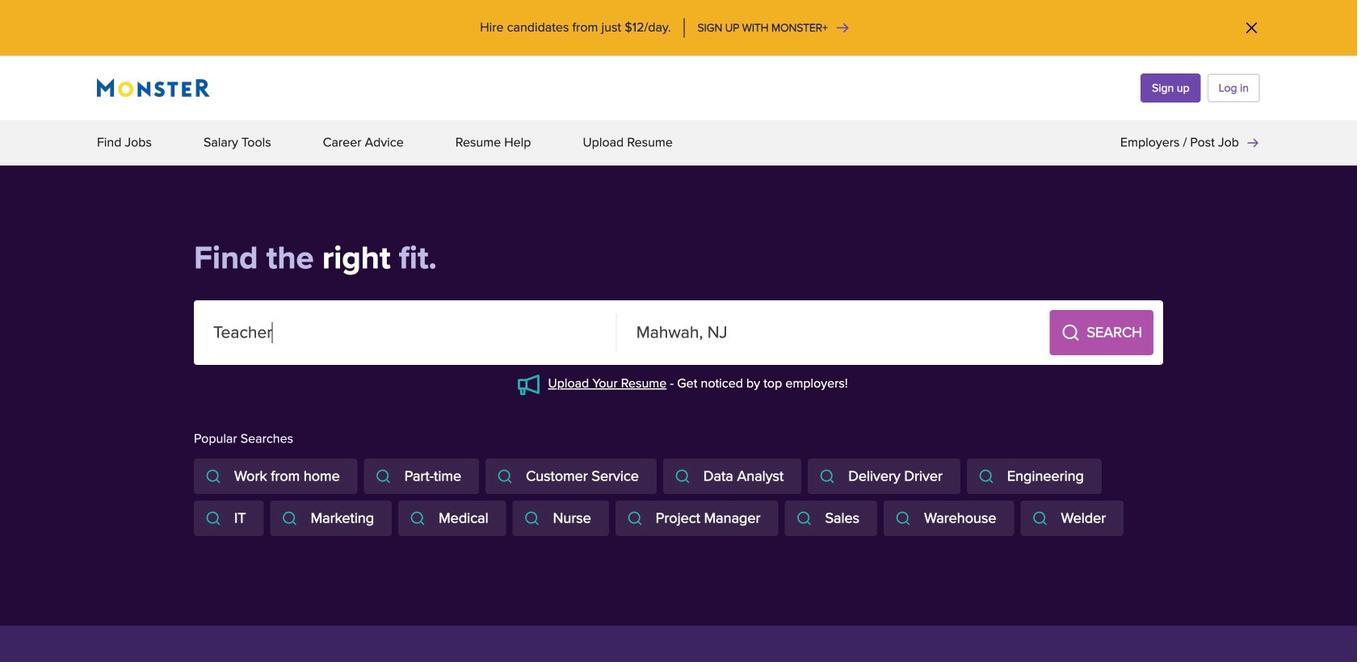 Task type: vqa. For each thing, say whether or not it's contained in the screenshot.
Monster image
yes



Task type: locate. For each thing, give the bounding box(es) containing it.
Enter location or "remote" search field
[[617, 301, 1040, 365]]

Search jobs, keywords, companies search field
[[194, 301, 617, 365]]

monster image
[[97, 78, 210, 98]]



